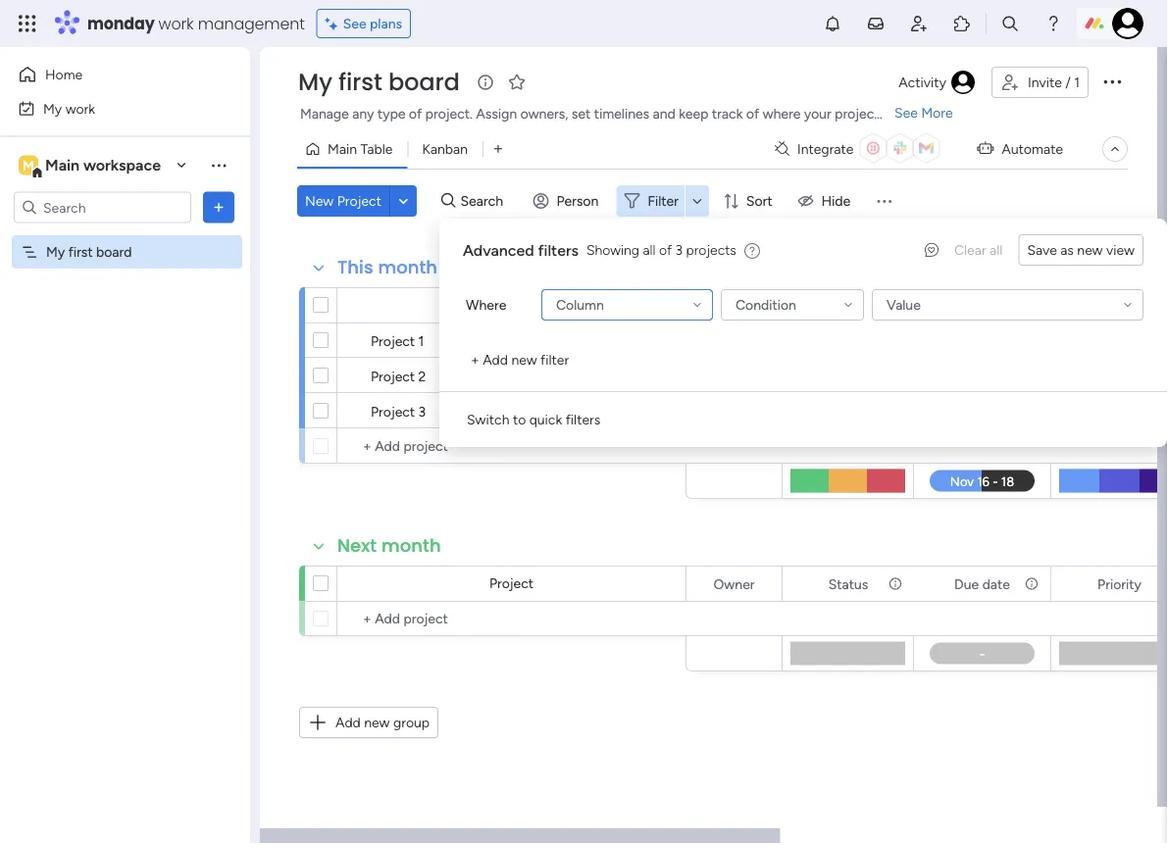 Task type: describe. For each thing, give the bounding box(es) containing it.
see more
[[895, 104, 953, 121]]

1 owner from the top
[[714, 297, 755, 314]]

filters inside button
[[566, 411, 601, 428]]

+
[[471, 352, 479, 368]]

notifications image
[[823, 14, 843, 33]]

1 vertical spatial column information image
[[1024, 576, 1040, 592]]

0 vertical spatial my
[[298, 66, 332, 99]]

first inside list box
[[68, 244, 93, 260]]

person
[[557, 193, 599, 209]]

where
[[763, 105, 801, 122]]

monday
[[87, 12, 155, 34]]

kanban
[[422, 141, 468, 157]]

hide
[[822, 193, 851, 209]]

filter button
[[616, 185, 709, 217]]

plans
[[370, 15, 402, 32]]

1 inside button
[[1074, 74, 1080, 91]]

0 vertical spatial filters
[[538, 241, 579, 259]]

0 vertical spatial column information image
[[888, 298, 903, 313]]

monday work management
[[87, 12, 305, 34]]

clear all
[[954, 242, 1003, 258]]

clear all button
[[946, 234, 1011, 266]]

0 horizontal spatial options image
[[209, 198, 229, 217]]

group
[[393, 715, 430, 731]]

all inside advanced filters showing all of 3 projects
[[643, 242, 656, 258]]

john smith image
[[1112, 8, 1144, 39]]

clear
[[954, 242, 986, 258]]

project.
[[425, 105, 473, 122]]

project left "2"
[[371, 368, 415, 384]]

person button
[[525, 185, 610, 217]]

2 status from the top
[[828, 576, 868, 592]]

filter
[[648, 193, 679, 209]]

main for main workspace
[[45, 156, 80, 175]]

stands.
[[883, 105, 926, 122]]

to
[[513, 411, 526, 428]]

17
[[993, 368, 1005, 384]]

home
[[45, 66, 83, 83]]

more
[[921, 104, 953, 121]]

Due date field
[[950, 573, 1015, 595]]

and
[[653, 105, 676, 122]]

switch to quick filters
[[467, 411, 601, 428]]

due date
[[954, 576, 1010, 592]]

next month
[[337, 534, 441, 559]]

main table button
[[297, 133, 407, 165]]

v2 done deadline image
[[921, 366, 937, 385]]

new
[[305, 193, 334, 209]]

priority for 1st priority field from the bottom
[[1098, 576, 1142, 592]]

show board description image
[[474, 73, 497, 92]]

month for this month
[[378, 255, 438, 280]]

hide button
[[790, 185, 862, 217]]

my work
[[43, 100, 95, 117]]

nov
[[966, 368, 989, 384]]

see for see more
[[895, 104, 918, 121]]

activity button
[[891, 67, 984, 98]]

0 horizontal spatial 1
[[418, 332, 424, 349]]

new project button
[[297, 185, 389, 217]]

project
[[835, 105, 879, 122]]

apps image
[[952, 14, 972, 33]]

m
[[23, 157, 34, 174]]

Next month field
[[332, 534, 446, 559]]

collapse board header image
[[1107, 141, 1123, 157]]

value
[[887, 297, 921, 313]]

1 owner field from the top
[[709, 295, 760, 316]]

1 horizontal spatial options image
[[1100, 69, 1124, 93]]

showing
[[586, 242, 639, 258]]

invite members image
[[909, 14, 929, 33]]

v2 search image
[[441, 190, 456, 212]]

main workspace
[[45, 156, 161, 175]]

quick
[[529, 411, 562, 428]]

as
[[1060, 242, 1074, 258]]

+ add new filter button
[[463, 344, 577, 376]]

projects
[[686, 242, 736, 258]]

invite / 1
[[1028, 74, 1080, 91]]

filter
[[541, 352, 569, 368]]

3 inside advanced filters showing all of 3 projects
[[675, 242, 683, 258]]

project 3
[[371, 403, 426, 420]]

advanced
[[463, 241, 534, 259]]

Search field
[[456, 187, 514, 215]]

board inside list box
[[96, 244, 132, 260]]

/
[[1065, 74, 1071, 91]]

workspace selection element
[[19, 153, 164, 179]]

project inside button
[[337, 193, 381, 209]]

see plans button
[[317, 9, 411, 38]]

my work button
[[12, 93, 211, 124]]

set
[[572, 105, 591, 122]]

new project
[[305, 193, 381, 209]]

timelines
[[594, 105, 649, 122]]

activity
[[899, 74, 946, 91]]

invite / 1 button
[[992, 67, 1089, 98]]

0 vertical spatial my first board
[[298, 66, 460, 99]]

project 1
[[371, 332, 424, 349]]

sort button
[[715, 185, 784, 217]]

project up project 2
[[371, 332, 415, 349]]

add new group
[[335, 715, 430, 731]]

workspace
[[83, 156, 161, 175]]

project 2
[[371, 368, 426, 384]]

1 horizontal spatial first
[[338, 66, 382, 99]]

invite
[[1028, 74, 1062, 91]]

1 status field from the top
[[824, 295, 873, 316]]

add view image
[[494, 142, 502, 156]]

0 vertical spatial board
[[388, 66, 460, 99]]

2 horizontal spatial of
[[746, 105, 759, 122]]

save as new view
[[1027, 242, 1135, 258]]

new for filter
[[511, 352, 537, 368]]

workspace options image
[[209, 155, 229, 175]]

assign
[[476, 105, 517, 122]]

nov 17
[[966, 368, 1005, 384]]

2
[[418, 368, 426, 384]]

where
[[466, 297, 506, 313]]



Task type: locate. For each thing, give the bounding box(es) containing it.
type
[[378, 105, 406, 122]]

1 vertical spatial priority
[[1098, 576, 1142, 592]]

all right the clear
[[990, 242, 1003, 258]]

my first board
[[298, 66, 460, 99], [46, 244, 132, 260]]

table
[[360, 141, 393, 157]]

1 vertical spatial 1
[[418, 332, 424, 349]]

condition
[[736, 297, 796, 313]]

0 vertical spatial first
[[338, 66, 382, 99]]

1 vertical spatial owner
[[714, 576, 755, 592]]

switch to quick filters button
[[459, 404, 608, 435]]

view
[[1106, 242, 1135, 258]]

add new group button
[[299, 707, 439, 739]]

work down home
[[65, 100, 95, 117]]

kanban button
[[407, 133, 483, 165]]

see plans
[[343, 15, 402, 32]]

your
[[804, 105, 831, 122]]

1 horizontal spatial board
[[388, 66, 460, 99]]

1 horizontal spatial my first board
[[298, 66, 460, 99]]

new
[[1077, 242, 1103, 258], [511, 352, 537, 368], [364, 715, 390, 731]]

options image down workspace options image
[[209, 198, 229, 217]]

dapulse integrations image
[[775, 142, 789, 156]]

work
[[158, 12, 194, 34], [65, 100, 95, 117]]

help image
[[1044, 14, 1063, 33]]

1 vertical spatial month
[[381, 534, 441, 559]]

my inside button
[[43, 100, 62, 117]]

inbox image
[[866, 14, 886, 33]]

my inside list box
[[46, 244, 65, 260]]

1 status from the top
[[828, 297, 868, 314]]

my first board down search in workspace field
[[46, 244, 132, 260]]

Search in workspace field
[[41, 196, 164, 219]]

due
[[954, 576, 979, 592]]

new for view
[[1077, 242, 1103, 258]]

of inside advanced filters showing all of 3 projects
[[659, 242, 672, 258]]

0 vertical spatial status
[[828, 297, 868, 314]]

my first board inside list box
[[46, 244, 132, 260]]

options image
[[1100, 69, 1124, 93], [209, 198, 229, 217]]

1 vertical spatial filters
[[566, 411, 601, 428]]

2 vertical spatial new
[[364, 715, 390, 731]]

0 vertical spatial month
[[378, 255, 438, 280]]

1 priority field from the top
[[1093, 295, 1146, 316]]

filters right quick
[[566, 411, 601, 428]]

0 vertical spatial 1
[[1074, 74, 1080, 91]]

+ add new filter
[[471, 352, 569, 368]]

owners,
[[520, 105, 568, 122]]

project
[[337, 193, 381, 209], [489, 297, 534, 313], [371, 332, 415, 349], [371, 368, 415, 384], [371, 403, 415, 420], [489, 575, 534, 592]]

status left value
[[828, 297, 868, 314]]

my first board up the "type"
[[298, 66, 460, 99]]

this month
[[337, 255, 438, 280]]

0 horizontal spatial of
[[409, 105, 422, 122]]

angle down image
[[399, 194, 408, 208]]

save
[[1027, 242, 1057, 258]]

1 horizontal spatial main
[[328, 141, 357, 157]]

autopilot image
[[977, 136, 994, 161]]

first up any
[[338, 66, 382, 99]]

Owner field
[[709, 295, 760, 316], [709, 573, 760, 595]]

2 horizontal spatial new
[[1077, 242, 1103, 258]]

sort
[[746, 193, 773, 209]]

owner
[[714, 297, 755, 314], [714, 576, 755, 592]]

0 vertical spatial 3
[[675, 242, 683, 258]]

work for monday
[[158, 12, 194, 34]]

manage
[[300, 105, 349, 122]]

high
[[1105, 367, 1134, 384]]

My first board field
[[293, 66, 465, 99]]

0 vertical spatial priority field
[[1093, 295, 1146, 316]]

3 left the projects
[[675, 242, 683, 258]]

0 vertical spatial add
[[483, 352, 508, 368]]

0 horizontal spatial first
[[68, 244, 93, 260]]

0 horizontal spatial new
[[364, 715, 390, 731]]

add to favorites image
[[507, 72, 527, 92]]

date
[[982, 576, 1010, 592]]

2 priority from the top
[[1098, 576, 1142, 592]]

1 vertical spatial work
[[65, 100, 95, 117]]

3 down "2"
[[418, 403, 426, 420]]

main for main table
[[328, 141, 357, 157]]

2 vertical spatial my
[[46, 244, 65, 260]]

0 vertical spatial owner field
[[709, 295, 760, 316]]

my down search in workspace field
[[46, 244, 65, 260]]

0 horizontal spatial main
[[45, 156, 80, 175]]

month right next
[[381, 534, 441, 559]]

project up + add new filter
[[489, 297, 534, 313]]

home button
[[12, 59, 211, 90]]

0 horizontal spatial column information image
[[888, 298, 903, 313]]

of left the projects
[[659, 242, 672, 258]]

first
[[338, 66, 382, 99], [68, 244, 93, 260]]

month
[[378, 255, 438, 280], [381, 534, 441, 559]]

add left group
[[335, 715, 361, 731]]

all right showing
[[643, 242, 656, 258]]

1 vertical spatial priority field
[[1093, 573, 1146, 595]]

switch
[[467, 411, 509, 428]]

board up "project."
[[388, 66, 460, 99]]

automate
[[1002, 141, 1063, 157]]

of right 'track'
[[746, 105, 759, 122]]

1 vertical spatial see
[[895, 104, 918, 121]]

priority
[[1098, 297, 1142, 314], [1098, 576, 1142, 592]]

month right this
[[378, 255, 438, 280]]

see left more
[[895, 104, 918, 121]]

select product image
[[18, 14, 37, 33]]

This month field
[[332, 255, 442, 281]]

keep
[[679, 105, 709, 122]]

filters down person popup button
[[538, 241, 579, 259]]

0 horizontal spatial add
[[335, 715, 361, 731]]

1 horizontal spatial column information image
[[1024, 576, 1040, 592]]

next
[[337, 534, 377, 559]]

options image right /
[[1100, 69, 1124, 93]]

main left table
[[328, 141, 357, 157]]

board down search in workspace field
[[96, 244, 132, 260]]

priority for first priority field from the top of the page
[[1098, 297, 1142, 314]]

status
[[828, 297, 868, 314], [828, 576, 868, 592]]

0 horizontal spatial my first board
[[46, 244, 132, 260]]

0 vertical spatial new
[[1077, 242, 1103, 258]]

0 vertical spatial work
[[158, 12, 194, 34]]

0 vertical spatial see
[[343, 15, 366, 32]]

workspace image
[[19, 154, 38, 176]]

work right monday at the top of the page
[[158, 12, 194, 34]]

save as new view button
[[1018, 234, 1144, 266]]

work for my
[[65, 100, 95, 117]]

column information image
[[888, 298, 903, 313], [1024, 576, 1040, 592]]

1 horizontal spatial new
[[511, 352, 537, 368]]

advanced filters showing all of 3 projects
[[463, 241, 736, 259]]

1 up "2"
[[418, 332, 424, 349]]

v2 user feedback image
[[925, 240, 939, 260]]

see inside button
[[343, 15, 366, 32]]

2 owner from the top
[[714, 576, 755, 592]]

project right new
[[337, 193, 381, 209]]

1 horizontal spatial all
[[990, 242, 1003, 258]]

add right +
[[483, 352, 508, 368]]

1 vertical spatial board
[[96, 244, 132, 260]]

status field left value
[[824, 295, 873, 316]]

1 vertical spatial my first board
[[46, 244, 132, 260]]

0 horizontal spatial board
[[96, 244, 132, 260]]

search everything image
[[1000, 14, 1020, 33]]

manage any type of project. assign owners, set timelines and keep track of where your project stands.
[[300, 105, 926, 122]]

main table
[[328, 141, 393, 157]]

my
[[298, 66, 332, 99], [43, 100, 62, 117], [46, 244, 65, 260]]

project down project 2
[[371, 403, 415, 420]]

learn more image
[[744, 242, 760, 260]]

Priority field
[[1093, 295, 1146, 316], [1093, 573, 1146, 595]]

0 horizontal spatial see
[[343, 15, 366, 32]]

arrow down image
[[686, 189, 709, 213]]

of right the "type"
[[409, 105, 422, 122]]

work inside my work button
[[65, 100, 95, 117]]

0 vertical spatial priority
[[1098, 297, 1142, 314]]

1 vertical spatial add
[[335, 715, 361, 731]]

status field left column information image at the right of the page
[[824, 573, 873, 595]]

all
[[643, 242, 656, 258], [990, 242, 1003, 258]]

add inside add new group button
[[335, 715, 361, 731]]

1 horizontal spatial add
[[483, 352, 508, 368]]

+ Add project text field
[[347, 607, 677, 631]]

my first board list box
[[0, 231, 250, 534]]

0 vertical spatial options image
[[1100, 69, 1124, 93]]

main inside button
[[328, 141, 357, 157]]

management
[[198, 12, 305, 34]]

board
[[388, 66, 460, 99], [96, 244, 132, 260]]

1 horizontal spatial of
[[659, 242, 672, 258]]

1 vertical spatial new
[[511, 352, 537, 368]]

2 owner field from the top
[[709, 573, 760, 595]]

see left plans
[[343, 15, 366, 32]]

add inside + add new filter button
[[483, 352, 508, 368]]

integrate
[[797, 141, 854, 157]]

my down home
[[43, 100, 62, 117]]

1 horizontal spatial 1
[[1074, 74, 1080, 91]]

menu image
[[874, 191, 894, 211]]

option
[[0, 234, 250, 238]]

new right "as" in the top right of the page
[[1077, 242, 1103, 258]]

this
[[337, 255, 373, 280]]

1 vertical spatial options image
[[209, 198, 229, 217]]

0 vertical spatial status field
[[824, 295, 873, 316]]

all inside button
[[990, 242, 1003, 258]]

project up + add project "text field"
[[489, 575, 534, 592]]

see for see plans
[[343, 15, 366, 32]]

1 vertical spatial 3
[[418, 403, 426, 420]]

done
[[832, 367, 864, 384]]

1 all from the left
[[643, 242, 656, 258]]

main
[[328, 141, 357, 157], [45, 156, 80, 175]]

see more link
[[893, 103, 955, 123]]

1 priority from the top
[[1098, 297, 1142, 314]]

any
[[352, 105, 374, 122]]

2 all from the left
[[990, 242, 1003, 258]]

1 vertical spatial first
[[68, 244, 93, 260]]

0 vertical spatial owner
[[714, 297, 755, 314]]

0 horizontal spatial all
[[643, 242, 656, 258]]

month for next month
[[381, 534, 441, 559]]

new left filter
[[511, 352, 537, 368]]

new left group
[[364, 715, 390, 731]]

my up manage
[[298, 66, 332, 99]]

status left column information image at the right of the page
[[828, 576, 868, 592]]

0 horizontal spatial work
[[65, 100, 95, 117]]

3
[[675, 242, 683, 258], [418, 403, 426, 420]]

2 status field from the top
[[824, 573, 873, 595]]

first down search in workspace field
[[68, 244, 93, 260]]

0 horizontal spatial 3
[[418, 403, 426, 420]]

1 horizontal spatial see
[[895, 104, 918, 121]]

column information image
[[888, 576, 903, 592]]

see
[[343, 15, 366, 32], [895, 104, 918, 121]]

1 horizontal spatial work
[[158, 12, 194, 34]]

1
[[1074, 74, 1080, 91], [418, 332, 424, 349]]

1 vertical spatial my
[[43, 100, 62, 117]]

track
[[712, 105, 743, 122]]

1 vertical spatial status field
[[824, 573, 873, 595]]

main right the workspace image
[[45, 156, 80, 175]]

2 priority field from the top
[[1093, 573, 1146, 595]]

main inside workspace selection element
[[45, 156, 80, 175]]

Status field
[[824, 295, 873, 316], [824, 573, 873, 595]]

1 vertical spatial status
[[828, 576, 868, 592]]

1 vertical spatial owner field
[[709, 573, 760, 595]]

1 horizontal spatial 3
[[675, 242, 683, 258]]

1 right /
[[1074, 74, 1080, 91]]

column
[[556, 297, 604, 313]]



Task type: vqa. For each thing, say whether or not it's contained in the screenshot.
My work option
no



